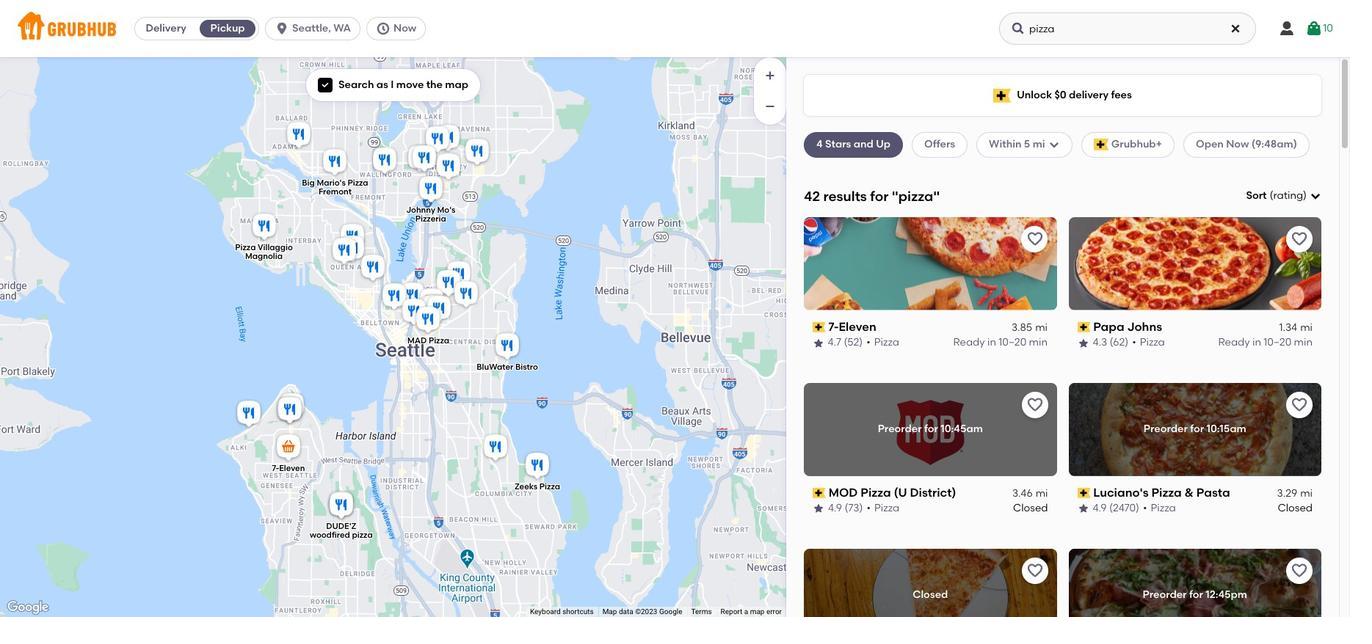 Task type: locate. For each thing, give the bounding box(es) containing it.
pizza left villaggio
[[235, 242, 255, 252]]

min down 1.34 mi
[[1294, 336, 1313, 349]]

• right (52)
[[867, 336, 871, 349]]

(u
[[894, 486, 907, 500]]

report a map error
[[721, 608, 782, 616]]

0 horizontal spatial eleven
[[279, 464, 305, 473]]

1 4.9 from the left
[[828, 502, 842, 515]]

google image
[[4, 598, 52, 617]]

mi
[[1033, 138, 1045, 151], [1036, 322, 1048, 334], [1300, 322, 1313, 334], [1036, 487, 1048, 500], [1300, 487, 1313, 500]]

grubhub plus flag logo image for grubhub+
[[1094, 139, 1108, 151]]

)
[[1303, 189, 1307, 202]]

zeeks pizza
[[514, 482, 560, 491]]

• pizza down "mod pizza (u district)"
[[867, 502, 899, 515]]

0 vertical spatial grubhub plus flag logo image
[[993, 88, 1011, 102]]

svg image inside main navigation navigation
[[1278, 20, 1296, 37]]

• pizza for 7-
[[867, 336, 900, 349]]

2 horizontal spatial closed
[[1278, 502, 1313, 515]]

mi right the 5 in the right of the page
[[1033, 138, 1045, 151]]

1 horizontal spatial closed
[[1013, 502, 1048, 515]]

mi right "3.29"
[[1300, 487, 1313, 500]]

via tribunali image
[[329, 235, 359, 268]]

0 horizontal spatial grubhub plus flag logo image
[[993, 88, 1011, 102]]

5
[[1024, 138, 1030, 151]]

pizza down "mod pizza (u district)"
[[874, 502, 899, 515]]

0 horizontal spatial min
[[1029, 336, 1048, 349]]

soprano antico image
[[275, 395, 304, 427]]

7-eleven down luciano's pizza & pasta image
[[272, 464, 305, 473]]

preorder
[[878, 423, 922, 435], [1144, 423, 1188, 435], [1143, 589, 1187, 601]]

fremont
[[318, 187, 351, 196]]

pizza left (u
[[861, 486, 891, 500]]

search as i move the map
[[338, 79, 468, 91]]

for left 10:45am
[[924, 423, 938, 435]]

1 vertical spatial save this restaurant image
[[1026, 396, 1044, 414]]

None field
[[1246, 189, 1321, 204]]

1 ready in 10–20 min from the left
[[954, 336, 1048, 349]]

2 in from the left
[[1252, 336, 1261, 349]]

subscription pass image
[[1077, 322, 1090, 333], [813, 488, 826, 498], [1077, 488, 1090, 498]]

42
[[804, 188, 820, 205]]

mi right 3.46
[[1036, 487, 1048, 500]]

10:15am
[[1206, 423, 1246, 435]]

for for preorder for 10:15am
[[1190, 423, 1204, 435]]

4.3
[[1093, 336, 1107, 349]]

report a map error link
[[721, 608, 782, 616]]

7-
[[829, 320, 839, 334], [272, 464, 279, 473]]

2 10–20 from the left
[[1264, 336, 1291, 349]]

42 results for "pizza"
[[804, 188, 940, 205]]

star icon image left 4.9 (2470)
[[1077, 503, 1089, 515]]

"pizza"
[[892, 188, 940, 205]]

0 horizontal spatial svg image
[[321, 81, 330, 90]]

star icon image for papa johns
[[1077, 337, 1089, 349]]

now up search as i move the map
[[393, 22, 416, 35]]

mi right 3.85
[[1036, 322, 1048, 334]]

preorder down proceed
[[1143, 589, 1187, 601]]

pudge bros. pizza image
[[405, 143, 434, 175]]

save this restaurant image
[[1291, 230, 1308, 248], [1291, 396, 1308, 414], [1026, 562, 1044, 580]]

open now (9:48am)
[[1196, 138, 1297, 151]]

mi for 7-eleven
[[1036, 322, 1048, 334]]

4.9 down mod
[[828, 502, 842, 515]]

0 horizontal spatial now
[[393, 22, 416, 35]]

for down proceed
[[1189, 589, 1203, 601]]

domani pizzeria & restaurant image
[[337, 233, 367, 265]]

pizzeria
[[415, 214, 446, 224]]

0 vertical spatial map
[[445, 79, 468, 91]]

as
[[376, 79, 388, 91]]

eleven down the "soprano antico" icon
[[279, 464, 305, 473]]

0 vertical spatial eleven
[[839, 320, 877, 334]]

1 horizontal spatial 7-
[[829, 320, 839, 334]]

eleven up (52)
[[839, 320, 877, 334]]

svg image
[[1278, 20, 1296, 37], [321, 81, 330, 90]]

0 horizontal spatial ready
[[954, 336, 985, 349]]

for right results
[[870, 188, 889, 205]]

• for luciano's
[[1143, 502, 1147, 515]]

0 horizontal spatial in
[[988, 336, 997, 349]]

min
[[1029, 336, 1048, 349], [1294, 336, 1313, 349]]

main navigation navigation
[[0, 0, 1350, 57]]

10:45am
[[941, 423, 983, 435]]

1 in from the left
[[988, 336, 997, 349]]

1 vertical spatial now
[[1226, 138, 1249, 151]]

0 horizontal spatial ready in 10–20 min
[[954, 336, 1048, 349]]

star icon image left 4.3
[[1077, 337, 1089, 349]]

pizza right (52)
[[875, 336, 900, 349]]

for for preorder for 10:45am
[[924, 423, 938, 435]]

subscription pass image left luciano's
[[1077, 488, 1090, 498]]

• pizza down johns
[[1132, 336, 1165, 349]]

1 vertical spatial map
[[750, 608, 765, 616]]

grubhub+
[[1111, 138, 1162, 151]]

1 horizontal spatial eleven
[[839, 320, 877, 334]]

delivery button
[[135, 17, 197, 40]]

save this restaurant button for mod pizza (u district)
[[1022, 392, 1048, 418]]

map right a
[[750, 608, 765, 616]]

1 vertical spatial eleven
[[279, 464, 305, 473]]

preorder for preorder for 10:15am
[[1144, 423, 1188, 435]]

pickup
[[210, 22, 245, 35]]

now inside button
[[393, 22, 416, 35]]

7- right subscription pass icon
[[829, 320, 839, 334]]

bluwater bistro image
[[492, 331, 522, 363]]

1 vertical spatial save this restaurant image
[[1291, 396, 1308, 414]]

for left the 10:15am
[[1190, 423, 1204, 435]]

2 vertical spatial save this restaurant image
[[1291, 562, 1308, 580]]

0 horizontal spatial map
[[445, 79, 468, 91]]

©2023
[[635, 608, 657, 616]]

pizza
[[352, 531, 372, 540]]

star icon image
[[813, 337, 824, 349], [1077, 337, 1089, 349], [813, 503, 824, 515], [1077, 503, 1089, 515]]

mad pizza
[[407, 336, 449, 345]]

ready for papa johns
[[1218, 336, 1250, 349]]

2 vertical spatial save this restaurant image
[[1026, 562, 1044, 580]]

closed for mod pizza (u district)
[[1013, 502, 1048, 515]]

pizza inside big mario's pizza fremont
[[347, 178, 368, 187]]

pizza right mario's
[[347, 178, 368, 187]]

0 vertical spatial 7-eleven
[[829, 320, 877, 334]]

papa johns
[[1093, 320, 1162, 334]]

1 10–20 from the left
[[999, 336, 1027, 349]]

0 horizontal spatial 4.9
[[828, 502, 842, 515]]

1 vertical spatial 7-
[[272, 464, 279, 473]]

• right (73)
[[867, 502, 871, 515]]

johnny
[[406, 206, 435, 215]]

closed
[[1013, 502, 1048, 515], [1278, 502, 1313, 515], [913, 589, 948, 601]]

and
[[854, 138, 873, 151]]

ready in 10–20 min down 1.34
[[1218, 336, 1313, 349]]

0 vertical spatial 7-
[[829, 320, 839, 334]]

10–20 down 3.85
[[999, 336, 1027, 349]]

johnny mo's pizzeria image
[[416, 174, 445, 206]]

map data ©2023 google
[[602, 608, 682, 616]]

bluwater
[[476, 362, 513, 372]]

eleven
[[839, 320, 877, 334], [279, 464, 305, 473]]

ready for 7-eleven
[[954, 336, 985, 349]]

pizza villaggio magnolia
[[235, 242, 292, 261]]

preorder left the 10:15am
[[1144, 423, 1188, 435]]

big
[[302, 178, 314, 187]]

7- down luciano's pizza & pasta image
[[272, 464, 279, 473]]

10–20 down 1.34
[[1264, 336, 1291, 349]]

christos on alki image
[[234, 398, 263, 431]]

keyboard shortcuts button
[[530, 607, 594, 617]]

1 horizontal spatial in
[[1252, 336, 1261, 349]]

fees
[[1111, 89, 1132, 101]]

1 ready from the left
[[954, 336, 985, 349]]

keyboard
[[530, 608, 561, 616]]

save this restaurant button for luciano's pizza & pasta
[[1286, 392, 1313, 418]]

7 eleven image
[[273, 432, 303, 464]]

0 horizontal spatial 7-
[[272, 464, 279, 473]]

now
[[393, 22, 416, 35], [1226, 138, 1249, 151]]

0 horizontal spatial 10–20
[[999, 336, 1027, 349]]

4.9 left (2470)
[[1093, 502, 1107, 515]]

seattle,
[[292, 22, 331, 35]]

fitchi house image
[[409, 143, 439, 175]]

2 ready in 10–20 min from the left
[[1218, 336, 1313, 349]]

1 horizontal spatial ready in 10–20 min
[[1218, 336, 1313, 349]]

svg image left '10' button
[[1278, 20, 1296, 37]]

villaggio
[[257, 242, 292, 252]]

(73)
[[845, 502, 863, 515]]

closed for luciano's pizza & pasta
[[1278, 502, 1313, 515]]

checkout
[[1232, 564, 1281, 576]]

1 horizontal spatial ready
[[1218, 336, 1250, 349]]

4.9 for luciano's pizza & pasta
[[1093, 502, 1107, 515]]

• pizza for mod
[[867, 502, 899, 515]]

star icon image down subscription pass icon
[[813, 337, 824, 349]]

• for 7-
[[867, 336, 871, 349]]

min for papa johns
[[1294, 336, 1313, 349]]

save this restaurant image for mod pizza (u district)
[[1026, 396, 1044, 414]]

1 horizontal spatial 4.9
[[1093, 502, 1107, 515]]

save this restaurant image for 7-eleven
[[1026, 230, 1044, 248]]

$0
[[1054, 89, 1066, 101]]

subscription pass image left papa
[[1077, 322, 1090, 333]]

big mario's pizza fremont image
[[320, 146, 349, 179]]

johns
[[1127, 320, 1162, 334]]

star icon image left 4.9 (73)
[[813, 503, 824, 515]]

elemental pizza image
[[462, 136, 491, 168]]

1 horizontal spatial 10–20
[[1264, 336, 1291, 349]]

preorder for 10:45am
[[878, 423, 983, 435]]

seattle, wa
[[292, 22, 351, 35]]

0 vertical spatial save this restaurant image
[[1291, 230, 1308, 248]]

1 horizontal spatial svg image
[[1278, 20, 1296, 37]]

ian's pizza image
[[417, 286, 446, 318]]

• pizza down luciano's pizza & pasta
[[1143, 502, 1176, 515]]

svg image left search
[[321, 81, 330, 90]]

preorder left 10:45am
[[878, 423, 922, 435]]

save this restaurant image
[[1026, 230, 1044, 248], [1026, 396, 1044, 414], [1291, 562, 1308, 580]]

map
[[602, 608, 617, 616]]

• pizza right (52)
[[867, 336, 900, 349]]

svg image inside now button
[[376, 21, 391, 36]]

grubhub plus flag logo image left grubhub+
[[1094, 139, 1108, 151]]

ready in 10–20 min down 3.85
[[954, 336, 1048, 349]]

7-eleven up (52)
[[829, 320, 877, 334]]

zeeks pizza capitol hill image
[[444, 259, 473, 291]]

(52)
[[844, 336, 863, 349]]

i
[[391, 79, 394, 91]]

rating
[[1273, 189, 1303, 202]]

min down 3.85 mi
[[1029, 336, 1048, 349]]

0 vertical spatial svg image
[[1278, 20, 1296, 37]]

7-eleven logo image
[[804, 217, 1057, 310]]

eleven inside map "region"
[[279, 464, 305, 473]]

2 ready from the left
[[1218, 336, 1250, 349]]

woodfired
[[309, 531, 350, 540]]

delivery
[[146, 22, 186, 35]]

svg image
[[1305, 20, 1323, 37], [275, 21, 289, 36], [376, 21, 391, 36], [1011, 21, 1026, 36], [1230, 23, 1241, 35], [1048, 139, 1060, 151], [1310, 190, 1321, 202]]

0 vertical spatial now
[[393, 22, 416, 35]]

shortcuts
[[562, 608, 594, 616]]

min for 7-eleven
[[1029, 336, 1048, 349]]

2 min from the left
[[1294, 336, 1313, 349]]

subscription pass image left mod
[[813, 488, 826, 498]]

mi right 1.34
[[1300, 322, 1313, 334]]

1 vertical spatial grubhub plus flag logo image
[[1094, 139, 1108, 151]]

luciano's pizza & pasta
[[1093, 486, 1230, 500]]

in for eleven
[[988, 336, 997, 349]]

subscription pass image
[[813, 322, 826, 333]]

•
[[867, 336, 871, 349], [1132, 336, 1136, 349], [867, 502, 871, 515], [1143, 502, 1147, 515]]

10–20 for 7-eleven
[[999, 336, 1027, 349]]

• right (62)
[[1132, 336, 1136, 349]]

0 horizontal spatial 7-eleven
[[272, 464, 305, 473]]

ready
[[954, 336, 985, 349], [1218, 336, 1250, 349]]

mod pizza (u district)
[[829, 486, 956, 500]]

1 horizontal spatial min
[[1294, 336, 1313, 349]]

1 vertical spatial 7-eleven
[[272, 464, 305, 473]]

mi for luciano's pizza & pasta
[[1300, 487, 1313, 500]]

big mario's pizza queen anne image
[[358, 252, 387, 284]]

3.85 mi
[[1012, 322, 1048, 334]]

• right (2470)
[[1143, 502, 1147, 515]]

razzis pizzeria image
[[398, 280, 427, 312]]

now right open
[[1226, 138, 1249, 151]]

4.9
[[828, 502, 842, 515], [1093, 502, 1107, 515]]

0 vertical spatial save this restaurant image
[[1026, 230, 1044, 248]]

1 horizontal spatial grubhub plus flag logo image
[[1094, 139, 1108, 151]]

grubhub plus flag logo image left "unlock"
[[993, 88, 1011, 102]]

2 4.9 from the left
[[1093, 502, 1107, 515]]

grubhub plus flag logo image
[[993, 88, 1011, 102], [1094, 139, 1108, 151]]

• for mod
[[867, 502, 871, 515]]

map right the
[[445, 79, 468, 91]]

star icon image for 7-eleven
[[813, 337, 824, 349]]

1 min from the left
[[1029, 336, 1048, 349]]

up
[[876, 138, 891, 151]]

pizza villaggio magnolia image
[[249, 211, 279, 243]]

(
[[1270, 189, 1273, 202]]

bistro
[[515, 362, 538, 372]]

4 stars and up
[[816, 138, 891, 151]]

4.7
[[828, 336, 842, 349]]



Task type: vqa. For each thing, say whether or not it's contained in the screenshot.
Entrée Salads tab
no



Task type: describe. For each thing, give the bounding box(es) containing it.
luciano's pizza & pasta image
[[274, 395, 304, 427]]

7-eleven inside map "region"
[[272, 464, 305, 473]]

pizzeria 22 image
[[277, 391, 306, 423]]

pizza right mad
[[428, 336, 449, 345]]

terms link
[[691, 608, 712, 616]]

mo's
[[437, 206, 455, 215]]

mad
[[407, 336, 426, 345]]

mad pizza image
[[413, 304, 442, 337]]

save this restaurant image for luciano's pizza & pasta
[[1291, 396, 1308, 414]]

10–20 for papa johns
[[1264, 336, 1291, 349]]

data
[[619, 608, 633, 616]]

0 horizontal spatial closed
[[913, 589, 948, 601]]

svg image inside '10' button
[[1305, 20, 1323, 37]]

mod pizza (u district) image
[[433, 151, 463, 183]]

1.34
[[1279, 322, 1297, 334]]

preorder for preorder for 10:45am
[[878, 423, 922, 435]]

plum bistro image
[[424, 293, 453, 326]]

1 horizontal spatial 7-eleven
[[829, 320, 877, 334]]

pizza right zeeks
[[539, 482, 560, 491]]

3.46
[[1012, 487, 1033, 500]]

subscription pass image for luciano's pizza & pasta
[[1077, 488, 1090, 498]]

tutta bella (wallingford) image
[[370, 145, 399, 177]]

subscription pass image for mod pizza (u district)
[[813, 488, 826, 498]]

map region
[[0, 0, 945, 617]]

palermo-ballard pizza & pasta image
[[284, 119, 313, 152]]

4.7 (52)
[[828, 336, 863, 349]]

offers
[[924, 138, 955, 151]]

plus icon image
[[763, 68, 777, 83]]

bluwater bistro
[[476, 362, 538, 372]]

1 vertical spatial svg image
[[321, 81, 330, 90]]

in for johns
[[1252, 336, 1261, 349]]

preorder for 12:45pm
[[1143, 589, 1247, 601]]

papa johns image
[[451, 279, 480, 311]]

seattle, wa button
[[265, 17, 366, 40]]

svg image inside seattle, wa button
[[275, 21, 289, 36]]

sort ( rating )
[[1246, 189, 1307, 202]]

star icon image for mod pizza (u district)
[[813, 503, 824, 515]]

12:45pm
[[1206, 589, 1247, 601]]

zeeks
[[514, 482, 537, 491]]

mi for papa johns
[[1300, 322, 1313, 334]]

pasta
[[1196, 486, 1230, 500]]

• for papa
[[1132, 336, 1136, 349]]

for for preorder for 12:45pm
[[1189, 589, 1203, 601]]

minus icon image
[[763, 99, 777, 114]]

ready in 10–20 min for papa johns
[[1218, 336, 1313, 349]]

castello pizza and pasta image
[[480, 432, 510, 464]]

3.29 mi
[[1277, 487, 1313, 500]]

pizza down luciano's pizza & pasta
[[1151, 502, 1176, 515]]

star icon image for luciano's pizza & pasta
[[1077, 503, 1089, 515]]

4.3 (62)
[[1093, 336, 1128, 349]]

delivery
[[1069, 89, 1109, 101]]

search
[[338, 79, 374, 91]]

1 horizontal spatial now
[[1226, 138, 1249, 151]]

palermo pizza & pasta image
[[433, 268, 463, 300]]

pizza inside pizza villaggio magnolia
[[235, 242, 255, 252]]

downtown romio's pizza and pasta image
[[399, 296, 428, 329]]

subscription pass image for papa johns
[[1077, 322, 1090, 333]]

save this restaurant image for papa johns
[[1291, 230, 1308, 248]]

4.9 for mod pizza (u district)
[[828, 502, 842, 515]]

google
[[659, 608, 682, 616]]

1.34 mi
[[1279, 322, 1313, 334]]

keyboard shortcuts
[[530, 608, 594, 616]]

• pizza for luciano's
[[1143, 502, 1176, 515]]

preorder for preorder for 12:45pm
[[1143, 589, 1187, 601]]

results
[[823, 188, 867, 205]]

to
[[1219, 564, 1229, 576]]

dude'z woodfired pizza
[[309, 522, 372, 540]]

a
[[744, 608, 748, 616]]

3.46 mi
[[1012, 487, 1048, 500]]

luciano's
[[1093, 486, 1149, 500]]

a pizza mart image
[[433, 122, 462, 155]]

&
[[1185, 486, 1194, 500]]

proceed
[[1174, 564, 1216, 576]]

error
[[766, 608, 782, 616]]

4
[[816, 138, 823, 151]]

pickup button
[[197, 17, 258, 40]]

zeeks pizza image
[[522, 450, 552, 483]]

within
[[989, 138, 1022, 151]]

now button
[[366, 17, 432, 40]]

proceed to checkout
[[1174, 564, 1281, 576]]

ready in 10–20 min for 7-eleven
[[954, 336, 1048, 349]]

pi vegan pizzeria image
[[422, 124, 452, 156]]

zeeks pizza image
[[337, 221, 367, 254]]

district)
[[910, 486, 956, 500]]

big mario's pizza fremont
[[302, 178, 368, 196]]

• pizza for papa
[[1132, 336, 1165, 349]]

report
[[721, 608, 742, 616]]

unlock $0 delivery fees
[[1017, 89, 1132, 101]]

wa
[[333, 22, 351, 35]]

10
[[1323, 22, 1333, 34]]

mario's
[[316, 178, 345, 187]]

dude'z woodfired pizza image
[[326, 490, 356, 522]]

(2470)
[[1109, 502, 1139, 515]]

mod pizza (u district) logo image
[[884, 383, 977, 476]]

grubhub plus flag logo image for unlock $0 delivery fees
[[993, 88, 1011, 102]]

(9:48am)
[[1252, 138, 1297, 151]]

unlock
[[1017, 89, 1052, 101]]

papa
[[1093, 320, 1124, 334]]

via tribunali image
[[417, 293, 447, 325]]

10 button
[[1305, 15, 1333, 42]]

(62)
[[1110, 336, 1128, 349]]

7- inside map "region"
[[272, 464, 279, 473]]

save this restaurant button for 7-eleven
[[1022, 226, 1048, 252]]

big mario's pizza capitol hill image
[[420, 293, 449, 325]]

tutta bella neapolitan pizzeria image
[[379, 281, 409, 313]]

mod
[[829, 486, 858, 500]]

Search for food, convenience, alcohol... search field
[[999, 12, 1256, 45]]

sort
[[1246, 189, 1267, 202]]

1 horizontal spatial map
[[750, 608, 765, 616]]

dude'z
[[326, 522, 356, 531]]

4.9 (2470)
[[1093, 502, 1139, 515]]

terms
[[691, 608, 712, 616]]

papa johns logo image
[[1068, 217, 1321, 310]]

the
[[426, 79, 443, 91]]

stars
[[825, 138, 851, 151]]

none field containing sort
[[1246, 189, 1321, 204]]

within 5 mi
[[989, 138, 1045, 151]]

mi for mod pizza (u district)
[[1036, 487, 1048, 500]]

4.9 (73)
[[828, 502, 863, 515]]

pizza down johns
[[1140, 336, 1165, 349]]

pizza left &
[[1151, 486, 1182, 500]]

move
[[396, 79, 424, 91]]

romano pizza & pasta image
[[326, 489, 356, 522]]

save this restaurant button for papa johns
[[1286, 226, 1313, 252]]



